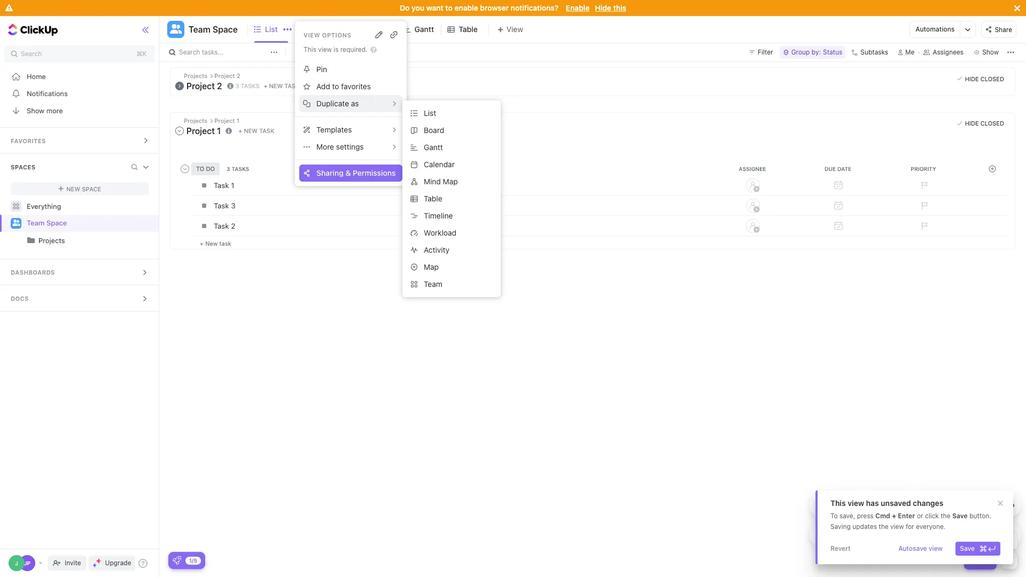 Task type: locate. For each thing, give the bounding box(es) containing it.
2 hide closed from the top
[[965, 120, 1004, 127]]

add to favorites
[[316, 82, 371, 91]]

0 horizontal spatial board
[[313, 25, 334, 34]]

‎task
[[214, 181, 229, 190], [214, 222, 229, 230]]

0 horizontal spatial list
[[265, 25, 278, 34]]

do you want to enable browser notifications? enable hide this
[[400, 3, 627, 12]]

board for board button
[[424, 126, 444, 135]]

tasks...
[[202, 48, 224, 56]]

space for team space link
[[46, 219, 67, 227]]

3 right list info icon
[[235, 82, 239, 89]]

calendar up mind map
[[424, 160, 455, 169]]

0 horizontal spatial table
[[424, 194, 442, 203]]

board for board link
[[313, 25, 334, 34]]

0 vertical spatial map
[[443, 177, 458, 186]]

or
[[917, 512, 924, 520]]

this
[[831, 499, 846, 508]]

duplicate
[[316, 99, 349, 108]]

revert
[[831, 545, 851, 553]]

0 vertical spatial team space
[[189, 25, 238, 34]]

list link
[[265, 16, 292, 43]]

task down ‎task 1
[[214, 201, 229, 210]]

task right list info image
[[259, 127, 274, 134]]

projects
[[38, 236, 65, 245]]

list for 'list' link
[[265, 25, 278, 34]]

table down enable
[[459, 25, 478, 34]]

board down list button
[[424, 126, 444, 135]]

‎task left 2
[[214, 222, 229, 230]]

sharing & permissions
[[316, 168, 396, 177]]

table for table button on the top of the page
[[424, 194, 442, 203]]

team inside sidebar navigation
[[27, 219, 45, 227]]

view down everyone.
[[929, 545, 943, 553]]

0 horizontal spatial + new task
[[200, 240, 231, 247]]

& inside excel & csv link
[[946, 502, 950, 509]]

1 horizontal spatial task
[[979, 557, 993, 565]]

0 vertical spatial gantt
[[415, 25, 434, 34]]

1 hide closed from the top
[[965, 75, 1004, 82]]

1 ‎task from the top
[[214, 181, 229, 190]]

1 horizontal spatial the
[[941, 512, 951, 520]]

1 vertical spatial table
[[424, 194, 442, 203]]

home
[[27, 72, 46, 80]]

1
[[231, 181, 234, 190]]

0 vertical spatial 3
[[235, 82, 239, 89]]

1 horizontal spatial &
[[946, 502, 950, 509]]

view inside button
[[929, 545, 943, 553]]

0 vertical spatial hide closed
[[965, 75, 1004, 82]]

save button
[[956, 542, 1001, 556]]

1 vertical spatial view
[[891, 523, 904, 531]]

team inside button
[[189, 25, 211, 34]]

to
[[446, 3, 453, 12], [332, 82, 339, 91]]

permissions
[[353, 168, 396, 177]]

task
[[285, 82, 300, 89], [259, 127, 274, 134], [219, 240, 231, 247]]

sidebar navigation
[[0, 16, 160, 577]]

autosave view button
[[894, 542, 947, 556]]

‎task 2
[[214, 222, 235, 230]]

search tasks...
[[179, 48, 224, 56]]

enter
[[898, 512, 915, 520]]

0 horizontal spatial task
[[214, 201, 229, 210]]

0 vertical spatial list
[[265, 25, 278, 34]]

map
[[443, 177, 458, 186], [424, 262, 439, 272]]

list
[[265, 25, 278, 34], [424, 108, 436, 118]]

gantt down board button
[[424, 143, 443, 152]]

home link
[[0, 68, 160, 85]]

team space inside button
[[189, 25, 238, 34]]

search for search tasks...
[[179, 48, 200, 56]]

new right list info image
[[244, 127, 258, 134]]

space
[[213, 25, 238, 34], [82, 185, 101, 192], [46, 219, 67, 227]]

2 horizontal spatial task
[[285, 82, 300, 89]]

task down save button
[[979, 557, 993, 565]]

gantt for gantt link
[[415, 25, 434, 34]]

3 up 2
[[231, 201, 236, 210]]

0 vertical spatial task
[[285, 82, 300, 89]]

duplicate as button
[[299, 95, 403, 112]]

table down mind
[[424, 194, 442, 203]]

2
[[231, 222, 235, 230]]

1 horizontal spatial + new task
[[239, 127, 274, 134]]

space up search tasks... text box
[[213, 25, 238, 34]]

sharing
[[316, 168, 344, 177]]

do
[[400, 3, 410, 12]]

1 vertical spatial ‎task
[[214, 222, 229, 230]]

list inside button
[[424, 108, 436, 118]]

gantt inside button
[[424, 143, 443, 152]]

team space down everything
[[27, 219, 67, 227]]

1 horizontal spatial table
[[459, 25, 478, 34]]

hide for the hide closed button corresponding to list info image
[[965, 120, 979, 127]]

csv
[[952, 502, 964, 509]]

space inside button
[[213, 25, 238, 34]]

& for permissions
[[346, 168, 351, 177]]

onboarding checklist button element
[[173, 557, 181, 565]]

calendar inside button
[[424, 160, 455, 169]]

duplicate as
[[316, 99, 359, 108]]

1 vertical spatial space
[[82, 185, 101, 192]]

1 vertical spatial hide closed
[[965, 120, 1004, 127]]

1 vertical spatial hide closed button
[[955, 118, 1007, 129]]

1 vertical spatial task
[[979, 557, 993, 565]]

0 vertical spatial &
[[346, 168, 351, 177]]

projects link
[[1, 232, 150, 249], [38, 232, 150, 249]]

3 tasks + new task
[[235, 82, 300, 89]]

0 vertical spatial closed
[[981, 75, 1004, 82]]

upgrade link
[[89, 556, 136, 571]]

board inside board link
[[313, 25, 334, 34]]

task inside task 3 link
[[214, 201, 229, 210]]

search left "tasks..."
[[179, 48, 200, 56]]

team space
[[189, 25, 238, 34], [27, 219, 67, 227]]

1 vertical spatial task
[[259, 127, 274, 134]]

search inside sidebar navigation
[[21, 50, 42, 58]]

team for team space link
[[27, 219, 45, 227]]

the down excel & csv
[[941, 512, 951, 520]]

2 closed from the top
[[981, 120, 1004, 127]]

1 projects link from the left
[[1, 232, 150, 249]]

+ new task right list info image
[[239, 127, 274, 134]]

table for table "link"
[[459, 25, 478, 34]]

0 vertical spatial calendar
[[358, 25, 390, 34]]

0 vertical spatial table
[[459, 25, 478, 34]]

0 horizontal spatial view
[[848, 499, 864, 508]]

2 vertical spatial space
[[46, 219, 67, 227]]

0 vertical spatial hide closed button
[[955, 73, 1007, 84]]

1 horizontal spatial calendar
[[424, 160, 455, 169]]

closed
[[981, 75, 1004, 82], [981, 120, 1004, 127]]

1 horizontal spatial view
[[891, 523, 904, 531]]

‎task 1
[[214, 181, 234, 190]]

board
[[313, 25, 334, 34], [424, 126, 444, 135]]

1 horizontal spatial team space
[[189, 25, 238, 34]]

1 horizontal spatial board
[[424, 126, 444, 135]]

list left the view
[[265, 25, 278, 34]]

0 horizontal spatial task
[[219, 240, 231, 247]]

0 vertical spatial team
[[189, 25, 211, 34]]

team inside button
[[424, 280, 443, 289]]

team space button
[[184, 18, 238, 41]]

1 horizontal spatial list
[[424, 108, 436, 118]]

1 vertical spatial closed
[[981, 120, 1004, 127]]

+
[[264, 82, 268, 89], [239, 127, 242, 134], [200, 240, 204, 247], [892, 512, 897, 520]]

to right want
[[446, 3, 453, 12]]

new inside sidebar navigation
[[66, 185, 80, 192]]

0 vertical spatial board
[[313, 25, 334, 34]]

table inside button
[[424, 194, 442, 203]]

team space for team space link
[[27, 219, 67, 227]]

0 vertical spatial the
[[941, 512, 951, 520]]

calendar right options
[[358, 25, 390, 34]]

0 horizontal spatial the
[[879, 523, 889, 531]]

new right tasks
[[269, 82, 283, 89]]

view for autosave
[[929, 545, 943, 553]]

team down map button
[[424, 280, 443, 289]]

team space inside sidebar navigation
[[27, 219, 67, 227]]

1 vertical spatial gantt
[[424, 143, 443, 152]]

task left add
[[285, 82, 300, 89]]

hide closed for list info icon the hide closed button
[[965, 75, 1004, 82]]

board up pin in the left top of the page
[[313, 25, 334, 34]]

1 vertical spatial + new task
[[200, 240, 231, 247]]

map button
[[407, 259, 497, 276]]

0 horizontal spatial &
[[346, 168, 351, 177]]

task down ‎task 2
[[219, 240, 231, 247]]

assignees
[[933, 48, 964, 56]]

everything
[[27, 202, 61, 210]]

gantt for gantt button
[[424, 143, 443, 152]]

1 vertical spatial &
[[946, 502, 950, 509]]

2 vertical spatial view
[[929, 545, 943, 553]]

+ new task down ‎task 2
[[200, 240, 231, 247]]

‎task for ‎task 1
[[214, 181, 229, 190]]

1 vertical spatial hide
[[965, 75, 979, 82]]

2 vertical spatial hide
[[965, 120, 979, 127]]

table inside "link"
[[459, 25, 478, 34]]

table link
[[459, 16, 482, 43]]

team space up "tasks..."
[[189, 25, 238, 34]]

pin
[[316, 65, 327, 74]]

workload button
[[407, 225, 497, 242]]

user group image
[[12, 220, 20, 226]]

list up board button
[[424, 108, 436, 118]]

space up projects
[[46, 219, 67, 227]]

1 horizontal spatial task
[[259, 127, 274, 134]]

2 horizontal spatial team
[[424, 280, 443, 289]]

calendar for calendar link
[[358, 25, 390, 34]]

1 vertical spatial team
[[27, 219, 45, 227]]

add to favorites button
[[299, 78, 403, 95]]

new inside the 3 tasks + new task
[[269, 82, 283, 89]]

2 vertical spatial team
[[424, 280, 443, 289]]

2 hide closed button from the top
[[955, 118, 1007, 129]]

0 horizontal spatial map
[[424, 262, 439, 272]]

0 horizontal spatial space
[[46, 219, 67, 227]]

the down cmd
[[879, 523, 889, 531]]

list info image
[[226, 127, 232, 134]]

view
[[848, 499, 864, 508], [891, 523, 904, 531], [929, 545, 943, 553]]

view left for
[[891, 523, 904, 531]]

2 horizontal spatial view
[[929, 545, 943, 553]]

task for task 3
[[214, 201, 229, 210]]

1 hide closed button from the top
[[955, 73, 1007, 84]]

show
[[27, 106, 44, 115]]

search up home
[[21, 50, 42, 58]]

2 ‎task from the top
[[214, 222, 229, 230]]

to right add
[[332, 82, 339, 91]]

to inside button
[[332, 82, 339, 91]]

0 horizontal spatial team
[[27, 219, 45, 227]]

1 horizontal spatial team
[[189, 25, 211, 34]]

0 vertical spatial to
[[446, 3, 453, 12]]

1 vertical spatial list
[[424, 108, 436, 118]]

space up "everything" link
[[82, 185, 101, 192]]

favorites
[[11, 137, 46, 144]]

0 vertical spatial view
[[848, 499, 864, 508]]

0 horizontal spatial calendar
[[358, 25, 390, 34]]

& left csv
[[946, 502, 950, 509]]

team up the "search tasks..."
[[189, 25, 211, 34]]

unsaved
[[881, 499, 911, 508]]

1 closed from the top
[[981, 75, 1004, 82]]

map down calendar button
[[443, 177, 458, 186]]

this
[[613, 3, 627, 12]]

& right sharing
[[346, 168, 351, 177]]

‎task 2 link
[[211, 217, 708, 235]]

new up "everything" link
[[66, 185, 80, 192]]

1 vertical spatial board
[[424, 126, 444, 135]]

1 vertical spatial to
[[332, 82, 339, 91]]

show more
[[27, 106, 63, 115]]

0 horizontal spatial team space
[[27, 219, 67, 227]]

save inside this view has unsaved changes to save, press cmd + enter or click the save button. saving updates the view for everyone.
[[953, 512, 968, 520]]

1 vertical spatial calendar
[[424, 160, 455, 169]]

0 horizontal spatial to
[[332, 82, 339, 91]]

0 vertical spatial space
[[213, 25, 238, 34]]

1 vertical spatial team space
[[27, 219, 67, 227]]

0 vertical spatial task
[[214, 201, 229, 210]]

board inside board button
[[424, 126, 444, 135]]

task
[[214, 201, 229, 210], [979, 557, 993, 565]]

0 horizontal spatial search
[[21, 50, 42, 58]]

mind map
[[424, 177, 458, 186]]

table
[[459, 25, 478, 34], [424, 194, 442, 203]]

excel & csv
[[929, 502, 964, 509]]

‎task left 1
[[214, 181, 229, 190]]

team
[[189, 25, 211, 34], [27, 219, 45, 227], [424, 280, 443, 289]]

map down activity
[[424, 262, 439, 272]]

& inside sharing & permissions button
[[346, 168, 351, 177]]

2 horizontal spatial space
[[213, 25, 238, 34]]

notifications link
[[0, 85, 160, 102]]

view up save,
[[848, 499, 864, 508]]

⌘k
[[137, 50, 147, 58]]

1 horizontal spatial search
[[179, 48, 200, 56]]

gantt down you
[[415, 25, 434, 34]]

save
[[953, 512, 968, 520], [992, 537, 1007, 545], [960, 545, 975, 553]]

team down everything
[[27, 219, 45, 227]]

revert button
[[826, 542, 855, 556]]

0 vertical spatial ‎task
[[214, 181, 229, 190]]

+ new task
[[239, 127, 274, 134], [200, 240, 231, 247]]

as
[[351, 99, 359, 108]]

invite
[[65, 559, 81, 567]]



Task type: vqa. For each thing, say whether or not it's contained in the screenshot.
Date Custom Field
no



Task type: describe. For each thing, give the bounding box(es) containing it.
docs
[[11, 295, 29, 302]]

closed for the hide closed button corresponding to list info image
[[981, 120, 1004, 127]]

1 horizontal spatial map
[[443, 177, 458, 186]]

hide closed button for list info icon
[[955, 73, 1007, 84]]

3 inside the 3 tasks + new task
[[235, 82, 239, 89]]

1 horizontal spatial space
[[82, 185, 101, 192]]

more
[[46, 106, 63, 115]]

calendar for calendar button
[[424, 160, 455, 169]]

list button
[[407, 105, 497, 122]]

view for this
[[848, 499, 864, 508]]

list for list button
[[424, 108, 436, 118]]

gantt link
[[415, 16, 439, 43]]

workload
[[424, 228, 457, 237]]

share
[[995, 25, 1013, 33]]

automations button
[[911, 21, 960, 37]]

team button
[[407, 276, 497, 293]]

closed for list info icon the hide closed button
[[981, 75, 1004, 82]]

automations
[[916, 25, 955, 33]]

this view has unsaved changes to save, press cmd + enter or click the save button. saving updates the view for everyone.
[[831, 499, 992, 531]]

team space for team space button
[[189, 25, 238, 34]]

table button
[[407, 190, 497, 207]]

board link
[[313, 16, 338, 43]]

enable
[[566, 3, 590, 12]]

timeline button
[[407, 207, 497, 225]]

dashboards
[[11, 269, 55, 276]]

for
[[906, 523, 915, 531]]

share button
[[982, 21, 1017, 38]]

+ inside this view has unsaved changes to save, press cmd + enter or click the save button. saving updates the view for everyone.
[[892, 512, 897, 520]]

search for search
[[21, 50, 42, 58]]

team space link
[[27, 215, 150, 232]]

saving
[[831, 523, 851, 531]]

autosave
[[899, 545, 927, 553]]

space for team space button
[[213, 25, 238, 34]]

‎task for ‎task 2
[[214, 222, 229, 230]]

1 horizontal spatial to
[[446, 3, 453, 12]]

has
[[866, 499, 879, 508]]

changes
[[913, 499, 944, 508]]

activity button
[[407, 242, 497, 259]]

activity
[[424, 245, 450, 254]]

1 vertical spatial the
[[879, 523, 889, 531]]

‎task 1 link
[[211, 176, 708, 194]]

1 vertical spatial 3
[[231, 201, 236, 210]]

updates
[[853, 523, 877, 531]]

excel
[[929, 502, 944, 509]]

favorites button
[[0, 128, 160, 153]]

hide closed button for list info image
[[955, 118, 1007, 129]]

new space
[[66, 185, 101, 192]]

0 vertical spatial + new task
[[239, 127, 274, 134]]

1 vertical spatial map
[[424, 262, 439, 272]]

tasks
[[241, 82, 260, 89]]

add
[[316, 82, 330, 91]]

enable
[[455, 3, 478, 12]]

hide for list info icon the hide closed button
[[965, 75, 979, 82]]

& for csv
[[946, 502, 950, 509]]

excel & csv link
[[917, 492, 968, 519]]

assignees button
[[919, 46, 969, 59]]

you
[[412, 3, 424, 12]]

new down ‎task 2
[[205, 240, 218, 247]]

click
[[925, 512, 939, 520]]

button.
[[970, 512, 992, 520]]

gantt button
[[407, 139, 497, 156]]

task for task
[[979, 557, 993, 565]]

2 projects link from the left
[[38, 232, 150, 249]]

calendar button
[[407, 156, 497, 173]]

everything link
[[0, 198, 160, 215]]

task inside the 3 tasks + new task
[[285, 82, 300, 89]]

timeline
[[424, 211, 453, 220]]

view options
[[304, 31, 352, 38]]

2 vertical spatial task
[[219, 240, 231, 247]]

calendar link
[[358, 16, 394, 43]]

onboarding checklist button image
[[173, 557, 181, 565]]

task 3
[[214, 201, 236, 210]]

0 vertical spatial hide
[[595, 3, 612, 12]]

browser
[[480, 3, 509, 12]]

+ inside the 3 tasks + new task
[[264, 82, 268, 89]]

pin button
[[299, 61, 403, 78]]

sharing & permissions button
[[299, 165, 403, 182]]

upgrade
[[105, 559, 131, 567]]

options
[[322, 31, 352, 38]]

list info image
[[227, 83, 233, 89]]

mind
[[424, 177, 441, 186]]

me
[[906, 48, 915, 56]]

save,
[[840, 512, 855, 520]]

board button
[[407, 122, 497, 139]]

want
[[426, 3, 444, 12]]

task 3 link
[[211, 196, 708, 215]]

everyone.
[[916, 523, 946, 531]]

save inside button
[[960, 545, 975, 553]]

cmd
[[876, 512, 891, 520]]

press
[[857, 512, 874, 520]]

1/5
[[189, 557, 197, 564]]

team for team space button
[[189, 25, 211, 34]]

notifications?
[[511, 3, 559, 12]]

hide closed for the hide closed button corresponding to list info image
[[965, 120, 1004, 127]]

mind map button
[[407, 173, 497, 190]]

view
[[304, 31, 320, 38]]

Search tasks... text field
[[179, 45, 268, 60]]



